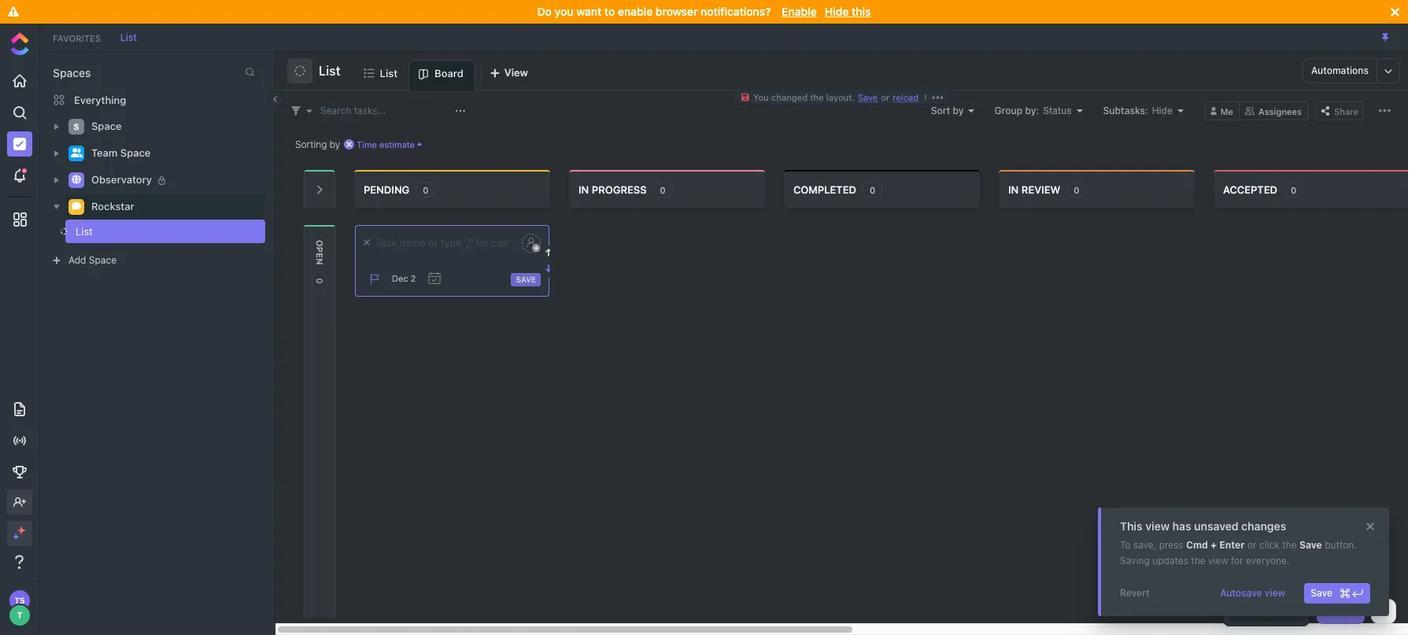 Task type: vqa. For each thing, say whether or not it's contained in the screenshot.
rightmost Hide
yes



Task type: describe. For each thing, give the bounding box(es) containing it.
unsaved
[[1195, 520, 1239, 533]]

space inside "link"
[[91, 120, 122, 132]]

updates
[[1153, 555, 1189, 567]]

+
[[1211, 539, 1218, 551]]

in for in progress
[[579, 183, 589, 196]]

1 horizontal spatial hide
[[1153, 104, 1173, 116]]

space for add space
[[89, 254, 117, 266]]

e
[[315, 253, 325, 258]]

dec
[[392, 273, 408, 283]]

view settings element
[[1376, 101, 1395, 120]]

t
[[17, 610, 23, 621]]

changes
[[1242, 520, 1287, 533]]

everyone.
[[1247, 555, 1290, 567]]

spaces link
[[40, 66, 91, 80]]

dec 2 button
[[392, 273, 416, 285]]

space link
[[91, 114, 255, 139]]

button.
[[1325, 539, 1358, 551]]

share button
[[1317, 101, 1364, 120]]

search
[[321, 104, 351, 116]]

group by: status
[[995, 104, 1072, 116]]

in review
[[1009, 183, 1061, 196]]

p
[[315, 247, 325, 253]]

sorting by
[[295, 138, 340, 150]]

status
[[1044, 104, 1072, 116]]

you
[[754, 92, 769, 102]]

board
[[435, 67, 464, 80]]

autosave view button
[[1214, 584, 1292, 604]]

space for team space
[[120, 147, 151, 159]]

do you want to enable browser notifications? enable hide this
[[537, 5, 871, 18]]

subtasks:
[[1104, 104, 1149, 116]]

save button
[[855, 92, 881, 102]]

by for sorting by
[[330, 138, 340, 150]]

sparkle svg 1 image
[[17, 527, 25, 535]]

enable
[[782, 5, 817, 18]]

sparkle svg 2 image
[[13, 534, 19, 540]]

share
[[1335, 106, 1359, 116]]

observatory link
[[91, 168, 255, 193]]

0 horizontal spatial or
[[881, 92, 890, 102]]

view button
[[483, 60, 535, 91]]

add space
[[69, 254, 117, 266]]

ts
[[14, 596, 25, 606]]

list button
[[313, 54, 341, 88]]

time estimate
[[357, 139, 415, 149]]

or inside this view has unsaved changes to save, press cmd + enter or click the save button. saving updates the view for everyone.
[[1248, 539, 1257, 551]]

list inside button
[[319, 64, 341, 78]]

add
[[69, 254, 86, 266]]

enable
[[618, 5, 653, 18]]

enter
[[1220, 539, 1245, 551]]

board link
[[435, 61, 470, 90]]

user group image
[[70, 148, 82, 158]]

autosave
[[1221, 587, 1263, 599]]

n
[[315, 258, 325, 265]]

1 vertical spatial view
[[1209, 555, 1229, 567]]

browser
[[656, 5, 698, 18]]

0 for o p e n
[[315, 278, 325, 284]]

progress
[[592, 183, 647, 196]]

automations
[[1312, 65, 1369, 76]]

rockstar
[[91, 200, 134, 213]]

dec 2
[[392, 273, 416, 283]]

sort by button
[[931, 104, 975, 116]]

team
[[91, 147, 118, 159]]

2 vertical spatial the
[[1192, 555, 1206, 567]]

2 vertical spatial list link
[[39, 220, 239, 243]]

subtasks: hide
[[1104, 104, 1173, 116]]

this
[[852, 5, 871, 18]]

ts t
[[14, 596, 25, 621]]

assignees
[[1259, 106, 1303, 116]]

2
[[411, 273, 416, 283]]

list right favorites
[[120, 31, 137, 43]]

layout.
[[827, 92, 855, 102]]

want
[[577, 5, 602, 18]]

save inside button
[[1311, 587, 1333, 599]]

reload
[[893, 92, 919, 102]]

saving
[[1121, 555, 1150, 567]]

by for sort by
[[953, 104, 964, 116]]

view for this
[[1146, 520, 1170, 533]]



Task type: locate. For each thing, give the bounding box(es) containing it.
tasks...
[[354, 104, 386, 116]]

everything link
[[40, 87, 275, 113]]

pending
[[364, 183, 410, 196]]

1 vertical spatial the
[[1283, 539, 1297, 551]]

Search tasks... text field
[[321, 100, 451, 122]]

o p e n
[[315, 240, 325, 265]]

1 vertical spatial or
[[1248, 539, 1257, 551]]

0 right 'accepted'
[[1291, 185, 1297, 195]]

search tasks...
[[321, 104, 386, 116]]

everything
[[74, 93, 126, 106]]

save
[[858, 92, 878, 102], [516, 275, 536, 284], [1300, 539, 1323, 551], [1311, 587, 1333, 599]]

list up "search tasks..." text box
[[380, 67, 398, 79]]

0 for in review
[[1074, 185, 1080, 195]]

0 vertical spatial list link
[[112, 31, 145, 43]]

comment image
[[72, 202, 81, 211]]

2 in from the left
[[1009, 183, 1019, 196]]

view for autosave
[[1265, 587, 1286, 599]]

Task na﻿me or type '/' for commands field
[[364, 236, 514, 250]]

view down +
[[1209, 555, 1229, 567]]

spaces
[[53, 66, 91, 80]]

globe image
[[72, 175, 81, 185]]

list up search
[[319, 64, 341, 78]]

revert
[[1121, 587, 1150, 599]]

completed
[[794, 183, 857, 196]]

0 vertical spatial by
[[953, 104, 964, 116]]

team space
[[91, 147, 151, 159]]

hide left this
[[825, 5, 849, 18]]

me
[[1221, 106, 1234, 116]]

notifications?
[[701, 5, 771, 18]]

1 horizontal spatial in
[[1009, 183, 1019, 196]]

revert button
[[1114, 584, 1157, 604]]

o
[[315, 240, 325, 247]]

2 horizontal spatial the
[[1283, 539, 1297, 551]]

assignees button
[[1240, 101, 1309, 120]]

to
[[605, 5, 615, 18]]

0 horizontal spatial in
[[579, 183, 589, 196]]

list link up "search tasks..." text box
[[380, 60, 404, 90]]

save inside this view has unsaved changes to save, press cmd + enter or click the save button. saving updates the view for everyone.
[[1300, 539, 1323, 551]]

time
[[357, 139, 377, 149]]

list link down rockstar
[[39, 220, 239, 243]]

sort
[[931, 104, 951, 116]]

hide right subtasks: at the top of the page
[[1153, 104, 1173, 116]]

or
[[881, 92, 890, 102], [1248, 539, 1257, 551]]

list
[[120, 31, 137, 43], [319, 64, 341, 78], [380, 67, 398, 79], [76, 225, 93, 238]]

1 horizontal spatial view
[[1209, 555, 1229, 567]]

space
[[91, 120, 122, 132], [120, 147, 151, 159], [89, 254, 117, 266]]

review
[[1022, 183, 1061, 196]]

group
[[995, 104, 1023, 116]]

observatory
[[91, 173, 152, 186]]

0 for pending
[[423, 185, 429, 195]]

1 vertical spatial space
[[120, 147, 151, 159]]

set priority element
[[362, 268, 386, 291]]

in left progress
[[579, 183, 589, 196]]

space up observatory
[[120, 147, 151, 159]]

0 down n on the left top of the page
[[315, 278, 325, 284]]

0 vertical spatial hide
[[825, 5, 849, 18]]

to
[[1121, 539, 1131, 551]]

0 right progress
[[660, 185, 666, 195]]

for
[[1232, 555, 1244, 567]]

2 vertical spatial view
[[1265, 587, 1286, 599]]

0 horizontal spatial the
[[811, 92, 824, 102]]

automations button
[[1304, 59, 1377, 83]]

0 horizontal spatial hide
[[825, 5, 849, 18]]

2 vertical spatial space
[[89, 254, 117, 266]]

the left layout. at the right of the page
[[811, 92, 824, 102]]

view down everyone.
[[1265, 587, 1286, 599]]

me button
[[1205, 101, 1240, 120]]

in
[[579, 183, 589, 196], [1009, 183, 1019, 196]]

0 for accepted
[[1291, 185, 1297, 195]]

in progress
[[579, 183, 647, 196]]

view settings image
[[1380, 105, 1392, 117]]

accepted
[[1224, 183, 1278, 196]]

view
[[505, 66, 528, 79]]

0 for completed
[[870, 185, 876, 195]]

1 horizontal spatial the
[[1192, 555, 1206, 567]]

view inside button
[[1265, 587, 1286, 599]]

0 vertical spatial view
[[1146, 520, 1170, 533]]

0 horizontal spatial by
[[330, 138, 340, 150]]

1 in from the left
[[579, 183, 589, 196]]

1 vertical spatial list link
[[380, 60, 404, 90]]

0 right completed
[[870, 185, 876, 195]]

1 horizontal spatial by
[[953, 104, 964, 116]]

task
[[1338, 606, 1359, 617]]

save button
[[1305, 584, 1371, 604]]

sorting
[[295, 138, 327, 150]]

0 vertical spatial space
[[91, 120, 122, 132]]

cmd
[[1187, 539, 1209, 551]]

do
[[537, 5, 552, 18]]

or left click
[[1248, 539, 1257, 551]]

or left reload
[[881, 92, 890, 102]]

the down 'cmd'
[[1192, 555, 1206, 567]]

rockstar link
[[91, 195, 255, 220]]

this view has unsaved changes to save, press cmd + enter or click the save button. saving updates the view for everyone.
[[1121, 520, 1358, 567]]

you changed the layout. save or reload
[[754, 92, 919, 102]]

the
[[811, 92, 824, 102], [1283, 539, 1297, 551], [1192, 555, 1206, 567]]

0 vertical spatial the
[[811, 92, 824, 102]]

sort by
[[931, 104, 964, 116]]

by
[[953, 104, 964, 116], [330, 138, 340, 150]]

you
[[555, 5, 574, 18]]

space right add
[[89, 254, 117, 266]]

1 horizontal spatial or
[[1248, 539, 1257, 551]]

by right sort at right
[[953, 104, 964, 116]]

space up team
[[91, 120, 122, 132]]

in for in review
[[1009, 183, 1019, 196]]

estimate
[[380, 139, 415, 149]]

0 for in progress
[[660, 185, 666, 195]]

press
[[1160, 539, 1184, 551]]

2 horizontal spatial view
[[1265, 587, 1286, 599]]

autosave view
[[1221, 587, 1286, 599]]

the right click
[[1283, 539, 1297, 551]]

1 vertical spatial hide
[[1153, 104, 1173, 116]]

0
[[423, 185, 429, 195], [660, 185, 666, 195], [870, 185, 876, 195], [1074, 185, 1080, 195], [1291, 185, 1297, 195], [315, 278, 325, 284]]

1 vertical spatial by
[[330, 138, 340, 150]]

by:
[[1026, 104, 1040, 116]]

list down comment image
[[76, 225, 93, 238]]

0 horizontal spatial view
[[1146, 520, 1170, 533]]

by right sorting
[[330, 138, 340, 150]]

list link right favorites
[[112, 31, 145, 43]]

click
[[1260, 539, 1280, 551]]

in left review
[[1009, 183, 1019, 196]]

0 vertical spatial or
[[881, 92, 890, 102]]

set priority image
[[362, 268, 386, 291]]

this
[[1121, 520, 1143, 533]]

0 right pending
[[423, 185, 429, 195]]

changed
[[772, 92, 808, 102]]

save,
[[1134, 539, 1157, 551]]

favorites
[[53, 33, 101, 43]]

0 right review
[[1074, 185, 1080, 195]]

view up save,
[[1146, 520, 1170, 533]]

team space link
[[91, 141, 255, 166]]

has
[[1173, 520, 1192, 533]]



